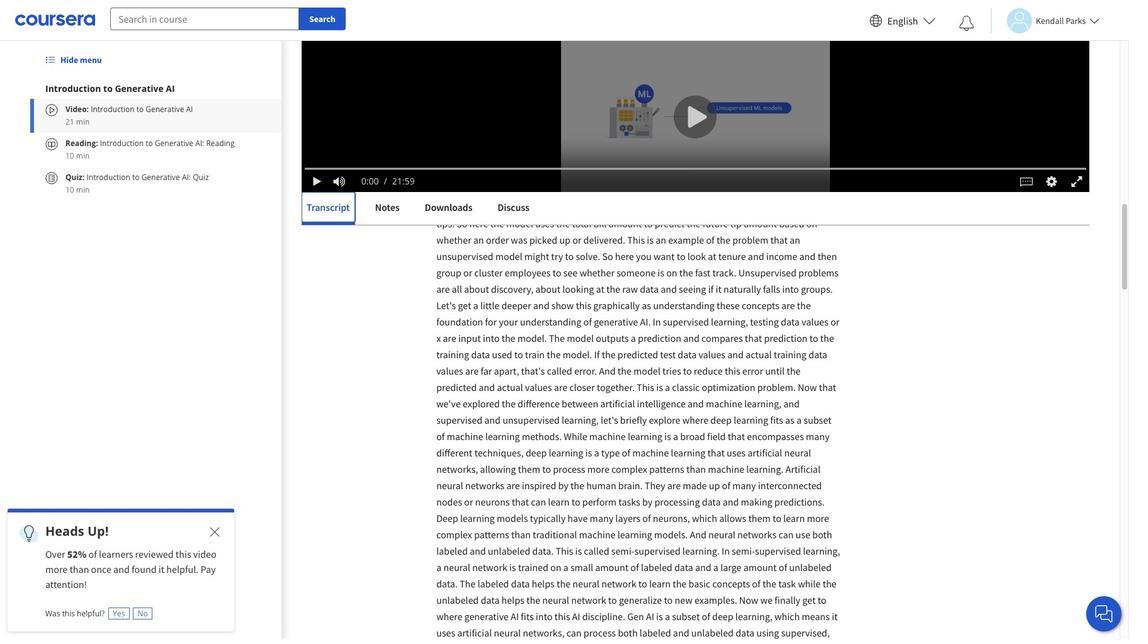 Task type: locate. For each thing, give the bounding box(es) containing it.
and inside if the predicted test data values and actual training data values are far apart, that's called error. and the model tries to reduce this error
[[599, 365, 616, 377]]

that's
[[522, 365, 545, 377]]

0 horizontal spatial here
[[470, 217, 489, 230]]

let's get a little deeper and show this graphically button
[[437, 299, 642, 312]]

0 vertical spatial data.
[[483, 54, 505, 66]]

here for you
[[616, 250, 634, 263]]

gen ai is a subset of deep learning, which button
[[628, 611, 802, 623]]

0 vertical spatial concepts
[[742, 299, 780, 312]]

can left use
[[779, 529, 794, 541]]

and inside of learners reviewed this video more than once and found it helpful. pay attention!
[[114, 563, 130, 576]]

and left show
[[534, 299, 550, 312]]

0:00 / 21:59
[[362, 175, 415, 187]]

values
[[802, 316, 829, 328], [699, 348, 726, 361], [437, 365, 464, 377], [525, 381, 552, 394]]

1 horizontal spatial training
[[774, 348, 807, 361]]

data inside "about looking at the raw data and seeing if it naturally falls into groups. let's get a little deeper and show this graphically as understanding these concepts are"
[[640, 283, 659, 296]]

0 vertical spatial you
[[812, 152, 828, 164]]

the inside the foundation for your understanding of generative ai.
[[798, 299, 811, 312]]

0 horizontal spatial subset
[[672, 611, 700, 623]]

it right if
[[716, 283, 722, 296]]

a inside "about looking at the raw data and seeing if it naturally falls into groups. let's get a little deeper and show this graphically as understanding these concepts are"
[[474, 299, 479, 312]]

uses inside means it uses artificial neural networks,
[[437, 627, 456, 640]]

0 horizontal spatial was
[[511, 234, 528, 246]]

2 10 from the top
[[66, 185, 74, 195]]

0 vertical spatial artificial
[[601, 398, 635, 410]]

in semi-supervised learning, a neural network
[[437, 545, 841, 574]]

between up graph
[[776, 103, 813, 115]]

than down deep learning models typically have many layers button
[[512, 529, 531, 541]]

the right until
[[787, 365, 801, 377]]

min for quiz:
[[76, 185, 90, 195]]

2 different from the top
[[437, 447, 473, 459]]

1 horizontal spatial fits
[[771, 414, 784, 427]]

the inside the this graph is an example of the problem
[[485, 152, 499, 164]]

0 horizontal spatial unlabeled
[[437, 594, 479, 607]]

learning, inside in this discipline, we have machine learning,
[[512, 37, 549, 50]]

models. down neurons,
[[655, 529, 690, 541]]

this
[[771, 135, 789, 148], [628, 234, 645, 246], [637, 381, 655, 394], [556, 545, 574, 558]]

might for unsupervised
[[525, 250, 550, 263]]

the inside to predict the future tip amount based on whether an order was
[[687, 217, 701, 230]]

1 vertical spatial might
[[525, 250, 550, 263]]

are inside unsupervised problems are all about discovery,
[[437, 283, 450, 296]]

networks,
[[437, 463, 478, 476], [523, 627, 565, 640]]

an
[[826, 135, 836, 148], [474, 234, 484, 246], [656, 234, 667, 246], [790, 234, 801, 246]]

0 vertical spatial into
[[783, 283, 800, 296]]

total
[[572, 217, 592, 230]]

helps inside the while the unlabeled data helps the neural network
[[502, 594, 525, 607]]

models inside the "that can learn to perform tasks by processing data and making predictions. deep learning models typically have many layers of neurons, which allows them to learn"
[[497, 512, 528, 525]]

show notifications image
[[960, 16, 975, 31]]

0 horizontal spatial might
[[525, 250, 550, 263]]

past
[[619, 201, 637, 214]]

and
[[581, 103, 597, 115], [741, 168, 757, 181], [622, 185, 638, 197], [749, 250, 765, 263], [800, 250, 816, 263], [661, 283, 677, 296], [534, 299, 550, 312], [684, 332, 700, 345], [728, 348, 744, 361], [479, 381, 495, 394], [688, 398, 704, 410], [784, 398, 800, 410], [485, 414, 501, 427], [723, 496, 739, 509], [470, 545, 486, 558], [696, 561, 712, 574], [114, 563, 130, 576]]

play image
[[311, 176, 324, 186]]

in up the model outputs a prediction and compares that prediction button
[[653, 316, 661, 328]]

or right nodes
[[464, 496, 473, 509]]

0 vertical spatial deep
[[711, 414, 732, 427]]

that,
[[463, 119, 483, 132]]

error.
[[575, 365, 597, 377]]

we inside now we finally get to where generative ai
[[761, 594, 773, 607]]

let's left the briefly
[[601, 414, 619, 427]]

1 vertical spatial models
[[497, 512, 528, 525]]

1 horizontal spatial bill
[[690, 168, 703, 181]]

network inside in semi-supervised learning, a neural network
[[473, 561, 508, 574]]

0 horizontal spatial and
[[599, 365, 616, 377]]

on down the you
[[563, 185, 574, 197]]

0 vertical spatial where
[[683, 414, 709, 427]]

from up ability
[[437, 54, 457, 66]]

machine inside two of the most common classes of machine learning models
[[780, 86, 817, 99]]

artificial inside means it uses artificial neural networks,
[[458, 627, 492, 640]]

discovery,
[[491, 283, 534, 296]]

together.
[[597, 381, 635, 394]]

whether inside to predict the future tip amount based on whether an order was
[[437, 234, 472, 246]]

ai: for quiz
[[182, 172, 191, 183]]

1 vertical spatial can
[[531, 496, 546, 509]]

tries
[[663, 365, 682, 377]]

the
[[697, 103, 713, 115], [549, 332, 565, 345], [460, 578, 476, 590]]

0 vertical spatial used
[[567, 70, 587, 83]]

and inside and a large amount of unlabeled data.
[[696, 561, 712, 574]]

0 vertical spatial generative
[[594, 316, 639, 328]]

labeled
[[656, 119, 690, 132]]

of learners reviewed this video more than once and found it helpful. pay attention!
[[45, 548, 219, 591]]

0 horizontal spatial them
[[518, 463, 541, 476]]

1 vertical spatial labeled
[[641, 561, 673, 574]]

helps up fits into this ai discipline. button
[[532, 578, 555, 590]]

values down groups.
[[802, 316, 829, 328]]

whether down tips.
[[437, 234, 472, 246]]

predictions
[[659, 54, 707, 66]]

2 vertical spatial labeled
[[478, 578, 509, 590]]

0 horizontal spatial networks
[[466, 480, 505, 492]]

uses
[[536, 217, 555, 230], [727, 447, 746, 459], [437, 627, 456, 640]]

0 vertical spatial models
[[473, 103, 505, 115]]

1 vertical spatial patterns
[[475, 529, 510, 541]]

1 vertical spatial used
[[492, 348, 513, 361]]

1 vertical spatial trained
[[518, 561, 549, 574]]

1 about from the left
[[464, 283, 489, 296]]

the inside for example, let's say you are the owner of a restaurant.
[[452, 168, 466, 181]]

new down the 'basic'
[[675, 594, 693, 607]]

ai inside video: introduction to generative ai 21 min
[[186, 104, 193, 115]]

briefly
[[621, 414, 647, 427]]

values inside in supervised learning, testing data values or x
[[802, 316, 829, 328]]

problem down tip
[[733, 234, 769, 246]]

future left tip
[[703, 217, 729, 230]]

might up employees
[[525, 250, 550, 263]]

learning, down these
[[712, 316, 749, 328]]

full screen image
[[1070, 175, 1086, 187]]

1 horizontal spatial at
[[709, 250, 717, 263]]

training down "x"
[[437, 348, 470, 361]]

1 vertical spatial try
[[552, 250, 563, 263]]

generative for quiz
[[142, 172, 180, 183]]

based down restaurant.
[[536, 185, 561, 197]]

try down picked up or delivered. button
[[552, 250, 563, 263]]

allows
[[720, 512, 747, 525]]

predicted down are input into the model. the model outputs a prediction and compares that prediction
[[618, 348, 659, 361]]

introduction inside dropdown button
[[45, 83, 101, 95]]

generative inside video: introduction to generative ai 21 min
[[146, 104, 184, 115]]

once
[[91, 563, 111, 576]]

ai. left 'it'
[[640, 37, 651, 50]]

actual down apart,
[[497, 381, 523, 394]]

solve. left for at the right
[[694, 152, 718, 164]]

10 for quiz: introduction to generative ai: quiz 10 min
[[66, 185, 74, 195]]

0 horizontal spatial artificial
[[458, 627, 492, 640]]

2 training from the left
[[774, 348, 807, 361]]

trained
[[528, 54, 558, 66], [518, 561, 549, 574]]

chat with us image
[[1095, 604, 1115, 625]]

allowing them to process more complex patterns than machine button
[[480, 463, 747, 476]]

and up allows
[[723, 496, 739, 509]]

1 horizontal spatial semi-
[[732, 545, 756, 558]]

2 about from the left
[[536, 283, 561, 296]]

2 semi- from the left
[[732, 545, 756, 558]]

of inside for example, let's say you are the owner of a restaurant.
[[497, 168, 505, 181]]

models down neurons at the left bottom of the page
[[497, 512, 528, 525]]

in for in supervised learning, testing data values or x
[[653, 316, 661, 328]]

predicted for and
[[437, 381, 477, 394]]

to generalize to new examples. button
[[609, 594, 740, 607]]

0 horizontal spatial many
[[590, 512, 614, 525]]

2 vertical spatial can
[[779, 529, 794, 541]]

the up owner
[[485, 152, 499, 164]]

models inside two of the most common classes of machine learning models
[[473, 103, 505, 115]]

between artificial intelligence and machine learning,
[[562, 398, 784, 410]]

unlabeled inside and a large amount of unlabeled data.
[[790, 561, 832, 574]]

1 training from the left
[[437, 348, 470, 361]]

1 vertical spatial more
[[808, 512, 830, 525]]

input
[[459, 54, 481, 66], [459, 332, 481, 345]]

are down allowing on the bottom
[[507, 480, 520, 492]]

which down finally
[[775, 611, 800, 623]]

so
[[457, 217, 468, 230], [603, 250, 614, 263]]

ml
[[647, 103, 660, 115]]

2 horizontal spatial up
[[734, 185, 745, 197]]

with
[[485, 119, 504, 132], [791, 119, 809, 132], [719, 135, 738, 148]]

that
[[507, 54, 526, 66]]

unsupervised
[[739, 267, 797, 279]]

optimization
[[702, 381, 756, 394]]

the model outputs a prediction and compares that prediction button
[[549, 332, 810, 345]]

discuss
[[498, 201, 530, 214]]

unsupervised up group
[[437, 250, 494, 263]]

in supervised learning, the model learns from past examples
[[437, 185, 810, 214]]

generative down introduction to generative ai dropdown button
[[146, 104, 184, 115]]

0 horizontal spatial which
[[551, 37, 576, 50]]

based for tipped
[[536, 185, 561, 197]]

are inside if the predicted test data values and actual training data values are far apart, that's called error. and the model tries to reduce this error
[[466, 365, 479, 377]]

in inside in semi-supervised learning, a neural network
[[722, 545, 730, 558]]

2 horizontal spatial with
[[791, 119, 809, 132]]

search
[[309, 13, 336, 25]]

1 horizontal spatial so
[[603, 250, 614, 263]]

say
[[796, 152, 810, 164]]

model. inside to the training data used to train the model.
[[563, 348, 593, 361]]

0 horizontal spatial at
[[596, 283, 605, 296]]

1 horizontal spatial based
[[780, 217, 805, 230]]

1 horizontal spatial might
[[642, 152, 667, 164]]

related lecture content tabs tab list
[[302, 192, 1090, 225]]

have up drawn
[[451, 37, 471, 50]]

the up graphically
[[607, 283, 621, 296]]

0 vertical spatial 10
[[66, 151, 74, 161]]

0:00
[[362, 175, 379, 187]]

0 horizontal spatial helps
[[502, 594, 525, 607]]

learning, inside in supervised learning, testing data values or x
[[712, 316, 749, 328]]

0 minutes 0 seconds element
[[362, 175, 379, 187]]

1 horizontal spatial model.
[[563, 348, 593, 361]]

can inside and neural networks can use both labeled and unlabeled data.
[[779, 529, 794, 541]]

in for in semi-supervised learning, a neural network
[[722, 545, 730, 558]]

of inside of learners reviewed this video more than once and found it helpful. pay attention!
[[89, 548, 97, 561]]

than up the made at the bottom right
[[687, 463, 706, 476]]

they are made up of many interconnected nodes or neurons button
[[437, 480, 823, 509]]

models.
[[662, 103, 695, 115], [655, 529, 690, 541]]

the down process
[[571, 480, 585, 492]]

an inside that an unsupervised model might try to solve.
[[790, 234, 801, 246]]

that
[[758, 37, 775, 50], [742, 119, 759, 132], [671, 135, 688, 148], [539, 152, 556, 164], [771, 234, 788, 246], [745, 332, 763, 345], [820, 381, 837, 394], [728, 430, 746, 443], [708, 447, 725, 459], [512, 496, 529, 509]]

1 horizontal spatial we
[[590, 119, 602, 132]]

1 vertical spatial here
[[616, 250, 634, 263]]

techniques,
[[475, 447, 524, 459]]

data inside the while the unlabeled data helps the neural network
[[481, 594, 500, 607]]

network inside the while the unlabeled data helps the neural network
[[572, 594, 607, 607]]

1 10 from the top
[[66, 151, 74, 161]]

0 horizontal spatial networks,
[[437, 463, 478, 476]]

might inside that an unsupervised model might try to solve.
[[525, 250, 550, 263]]

train up the that's
[[525, 348, 545, 361]]

trained for that
[[528, 54, 558, 66]]

2 min from the top
[[76, 151, 90, 161]]

1 different from the top
[[437, 185, 473, 197]]

make
[[606, 54, 630, 66]]

many down perform
[[590, 512, 614, 525]]

it down reviewed
[[159, 563, 165, 576]]

1 vertical spatial network
[[602, 578, 637, 590]]

this is called semi-supervised learning.
[[556, 545, 722, 558]]

generative for reading
[[155, 138, 193, 149]]

1 horizontal spatial predicted
[[618, 348, 659, 361]]

solve. for supervised
[[694, 152, 718, 164]]

lightbulb image
[[19, 524, 39, 544]]

than
[[687, 463, 706, 476], [512, 529, 531, 541], [70, 563, 89, 576]]

learning, down both
[[804, 545, 841, 558]]

bill
[[690, 168, 703, 181], [594, 217, 607, 230]]

now right examples.
[[740, 594, 759, 607]]

learn up typically
[[548, 496, 570, 509]]

labeled
[[437, 545, 468, 558], [641, 561, 673, 574], [478, 578, 509, 590]]

0 vertical spatial by
[[559, 480, 569, 492]]

the down small
[[557, 578, 571, 590]]

1 vertical spatial problem
[[733, 234, 769, 246]]

you
[[812, 152, 828, 164], [636, 250, 652, 263]]

1 horizontal spatial more
[[588, 463, 610, 476]]

2 horizontal spatial we
[[761, 594, 773, 607]]

1 vertical spatial as
[[786, 414, 795, 427]]

get inside now we finally get to where generative ai
[[803, 594, 816, 607]]

task
[[779, 578, 797, 590]]

networks, up nodes
[[437, 463, 478, 476]]

get down while
[[803, 594, 816, 607]]

ai: inside reading: introduction to generative ai: reading 10 min
[[195, 138, 204, 149]]

1 vertical spatial ai:
[[182, 172, 191, 183]]

picked
[[703, 185, 732, 197], [530, 234, 558, 246]]

are inside artificial neural networks are inspired by the human brain.
[[507, 480, 520, 492]]

introduction inside video: introduction to generative ai 21 min
[[91, 104, 135, 115]]

values up "we've"
[[437, 365, 464, 377]]

1 vertical spatial you
[[636, 250, 652, 263]]

looking
[[563, 283, 594, 296]]

was down 'you have historical data of the bill amount' button
[[685, 185, 701, 197]]

1 vertical spatial comes
[[690, 135, 717, 148]]

from new or never before seen data
[[437, 54, 837, 83]]

have down perform
[[568, 512, 588, 525]]

learning inside more complex patterns than traditional machine learning
[[618, 529, 653, 541]]

this inside in this discipline, we have machine learning,
[[780, 21, 796, 33]]

is that, with supervised models, we have labels. button
[[455, 119, 656, 132]]

many inside they are made up of many interconnected nodes or neurons
[[733, 480, 757, 492]]

1 horizontal spatial subset
[[804, 414, 832, 427]]

that right problem.
[[820, 381, 837, 394]]

learning,
[[512, 37, 549, 50], [485, 201, 522, 214], [712, 316, 749, 328], [745, 398, 782, 410], [562, 414, 599, 427], [804, 545, 841, 558], [736, 611, 773, 623]]

21 minutes 59 seconds element
[[392, 175, 415, 187]]

1 vertical spatial predict
[[655, 217, 685, 230]]

in this discipline, we have machine learning, button
[[437, 21, 841, 50]]

2 horizontal spatial more
[[808, 512, 830, 525]]

this for classic
[[637, 381, 655, 394]]

learning inside the "that can learn to perform tasks by processing data and making predictions. deep learning models typically have many layers of neurons, which allows them to learn"
[[460, 512, 495, 525]]

get
[[458, 299, 472, 312], [803, 594, 816, 607]]

values for and
[[525, 381, 552, 394]]

so here the model uses the total bill amount button
[[457, 217, 644, 230]]

1 vertical spatial where
[[437, 611, 463, 623]]

if the predicted test data values and actual training data button
[[595, 348, 828, 361]]

2 prediction from the left
[[765, 332, 808, 345]]

and down far
[[479, 381, 495, 394]]

get up foundation
[[458, 299, 472, 312]]

amount right large on the right bottom of page
[[744, 561, 777, 574]]

learning. up interconnected in the right of the page
[[747, 463, 784, 476]]

0 horizontal spatial order
[[486, 234, 509, 246]]

ai: left reading
[[195, 138, 204, 149]]

predictions. button
[[775, 496, 825, 509]]

explore
[[649, 414, 681, 427]]

2 vertical spatial which
[[775, 611, 800, 623]]

to inside that an unsupervised model might try to solve.
[[565, 250, 574, 263]]

to learn the basic concepts of the task button
[[639, 578, 799, 590]]

and whether it was picked up or delivered.
[[622, 185, 801, 197]]

different left the techniques,
[[437, 447, 473, 459]]

1 horizontal spatial you
[[812, 152, 828, 164]]

0 vertical spatial up
[[734, 185, 745, 197]]

in up trains
[[770, 21, 778, 33]]

0 vertical spatial predicted
[[618, 348, 659, 361]]

subset up encompasses
[[804, 414, 832, 427]]

data inside from new or never before seen data
[[437, 70, 455, 83]]

now
[[798, 381, 818, 394], [740, 594, 759, 607]]

amount down the values,
[[744, 217, 778, 230]]

1 vertical spatial actual
[[497, 381, 523, 394]]

deeper
[[502, 299, 532, 312]]

machine down while machine learning is a broad field that button
[[633, 447, 669, 459]]

based
[[536, 185, 561, 197], [780, 217, 805, 230]]

1 min from the top
[[76, 117, 90, 127]]

0 horizontal spatial whether
[[437, 234, 472, 246]]

many up artificial in the right of the page
[[807, 430, 830, 443]]

can down which is a subfield of ai.
[[589, 54, 604, 66]]

machine
[[473, 37, 510, 50], [780, 86, 817, 99], [706, 398, 743, 410], [447, 430, 484, 443], [590, 430, 626, 443], [633, 447, 669, 459], [708, 463, 745, 476], [579, 529, 616, 541]]

into down "the labeled data helps the neural network" button
[[536, 611, 553, 623]]

is inside it is a program or system that trains a model from input data.
[[661, 37, 668, 50]]

/
[[384, 175, 387, 187]]

1 horizontal spatial networks
[[738, 529, 777, 541]]

and up "past"
[[622, 185, 638, 197]]

unsupervised down explicit
[[522, 103, 579, 115]]

one
[[549, 70, 565, 83]]

drawn from the same one used to train the model. button
[[458, 70, 669, 83]]

the right explored
[[502, 398, 516, 410]]

can for predictions
[[589, 54, 604, 66]]

0 vertical spatial based
[[536, 185, 561, 197]]

test
[[661, 348, 676, 361]]

1 horizontal spatial as
[[786, 414, 795, 427]]

unlabeled data is data that comes with no tag. button
[[575, 135, 771, 148]]

solve. for unsupervised
[[576, 250, 601, 263]]

generative inside now we finally get to where generative ai
[[465, 611, 509, 623]]

order up learns
[[576, 185, 599, 197]]

2 vertical spatial data.
[[437, 578, 458, 590]]

1 horizontal spatial unlabeled
[[488, 545, 531, 558]]

this up trains
[[780, 21, 796, 33]]

1 vertical spatial unsupervised
[[437, 250, 494, 263]]

the inside two of the most common classes of machine learning models
[[659, 86, 673, 99]]

now inside now we finally get to where generative ai
[[740, 594, 759, 607]]

before
[[788, 54, 815, 66]]

now inside now that we've explored the difference
[[798, 381, 818, 394]]

and up together.
[[599, 365, 616, 377]]

10 down "reading:"
[[66, 151, 74, 161]]

can down inspired
[[531, 496, 546, 509]]

0 horizontal spatial by
[[559, 480, 569, 492]]

artificial neural networks are inspired by the human brain. button
[[437, 463, 821, 492]]

1 vertical spatial the
[[549, 332, 565, 345]]

machine up that
[[473, 37, 510, 50]]

type inside and how much different people tipped based on order type
[[601, 185, 620, 197]]

introduction down video: introduction to generative ai 21 min
[[100, 138, 144, 149]]

so for so here you want to look at tenure and income
[[603, 250, 614, 263]]

in
[[783, 201, 791, 214]]

the inside the ability to learn without explicit programming.
[[826, 70, 840, 83]]

2 horizontal spatial labeled
[[641, 561, 673, 574]]

learning. up the 'basic'
[[683, 545, 720, 558]]

type up 'allowing them to process more complex patterns than machine' button
[[602, 447, 620, 459]]

2 vertical spatial many
[[590, 512, 614, 525]]

into right the falls
[[783, 283, 800, 296]]

0 horizontal spatial semi-
[[612, 545, 635, 558]]

prediction up test
[[638, 332, 682, 345]]

this is an example of the problem button
[[628, 234, 771, 246]]

you up to see whether someone is on the fast track. button
[[636, 250, 652, 263]]

learning, down 'people'
[[485, 201, 522, 214]]

0 vertical spatial labeled
[[437, 545, 468, 558]]

generative
[[594, 316, 639, 328], [465, 611, 509, 623]]

type down historical on the top of the page
[[601, 185, 620, 197]]

two of the most common classes of machine learning models
[[437, 86, 817, 115]]

predict inside "to predict future values, in this case tips."
[[692, 201, 722, 214]]

network
[[473, 561, 508, 574], [602, 578, 637, 590], [572, 594, 607, 607]]

layers
[[616, 512, 641, 525]]

finally
[[775, 594, 801, 607]]

about inside "about looking at the raw data and seeing if it naturally falls into groups. let's get a little deeper and show this graphically as understanding these concepts are"
[[536, 283, 561, 296]]

0 vertical spatial actual
[[746, 348, 772, 361]]

data. inside it is a program or system that trains a model from input data.
[[483, 54, 505, 66]]

prediction
[[638, 332, 682, 345], [765, 332, 808, 345]]

data
[[437, 70, 455, 83], [692, 119, 710, 132], [721, 119, 740, 132], [620, 135, 639, 148], [650, 135, 669, 148], [643, 168, 662, 181], [640, 283, 659, 296], [781, 316, 800, 328], [472, 348, 490, 361], [678, 348, 697, 361], [809, 348, 828, 361], [702, 496, 721, 509], [675, 561, 694, 574], [511, 578, 530, 590], [481, 594, 500, 607]]

2 vertical spatial whether
[[580, 267, 615, 279]]

1 horizontal spatial by
[[643, 496, 653, 509]]

that down the field
[[708, 447, 725, 459]]

3 min from the top
[[76, 185, 90, 195]]

1 vertical spatial up
[[560, 234, 571, 246]]

a inside in semi-supervised learning, a neural network
[[437, 561, 442, 574]]

up down "so here the model uses the total bill amount" button
[[560, 234, 571, 246]]

10 down quiz:
[[66, 185, 74, 195]]

with up type,
[[485, 119, 504, 132]]

by inside artificial neural networks are inspired by the human brain.
[[559, 480, 569, 492]]

are inside they are made up of many interconnected nodes or neurons
[[668, 480, 681, 492]]

like
[[437, 135, 452, 148]]

1 vertical spatial predicted
[[437, 381, 477, 394]]

artificial
[[601, 398, 635, 410], [748, 447, 783, 459], [458, 627, 492, 640]]

ai: inside quiz: introduction to generative ai: quiz 10 min
[[182, 172, 191, 183]]

0 vertical spatial the
[[697, 103, 713, 115]]

learning inside fits as a subset of machine learning methods.
[[486, 430, 520, 443]]

the down discuss
[[491, 217, 505, 230]]

an inside to predict the future tip amount based on whether an order was
[[474, 234, 484, 246]]

helps
[[532, 578, 555, 590], [502, 594, 525, 607]]

them inside the "that can learn to perform tasks by processing data and making predictions. deep learning models typically have many layers of neurons, which allows them to learn"
[[749, 512, 771, 525]]

mute image
[[331, 175, 348, 187]]

1 vertical spatial future
[[703, 217, 729, 230]]

10 inside quiz: introduction to generative ai: quiz 10 min
[[66, 185, 74, 195]]

have down are unsupervised and supervised ml models.
[[604, 119, 624, 132]]

1 horizontal spatial example
[[669, 234, 705, 246]]

actual inside until the predicted and actual values are closer together.
[[497, 381, 523, 394]]

networks, down fits into this ai discipline. button
[[523, 627, 565, 640]]

which up 'drawn from the same one used to train the model.' button
[[551, 37, 576, 50]]

predict inside to predict the future tip amount based on whether an order was
[[655, 217, 685, 230]]

learning, up while
[[562, 414, 599, 427]]

predictions.
[[775, 496, 825, 509]]

system
[[726, 37, 756, 50]]

parks
[[1067, 15, 1087, 26]]

1 horizontal spatial now
[[798, 381, 818, 394]]

which is a subfield of ai. button
[[551, 37, 653, 50]]

0 horizontal spatial where
[[437, 611, 463, 623]]

learning, inside in semi-supervised learning, a neural network
[[804, 545, 841, 558]]

have inside the "that can learn to perform tasks by processing data and making predictions. deep learning models typically have many layers of neurons, which allows them to learn"
[[568, 512, 588, 525]]

the inside in supervised learning, the model learns from past examples
[[524, 201, 538, 214]]

now for that
[[798, 381, 818, 394]]

2 vertical spatial the
[[460, 578, 476, 590]]

the inside "about looking at the raw data and seeing if it naturally falls into groups. let's get a little deeper and show this graphically as understanding these concepts are"
[[607, 283, 621, 296]]

this for an
[[771, 135, 789, 148]]

train inside to the training data used to train the model.
[[525, 348, 545, 361]]



Task type: vqa. For each thing, say whether or not it's contained in the screenshot.
the top delivered.
yes



Task type: describe. For each thing, give the bounding box(es) containing it.
0 vertical spatial unsupervised
[[522, 103, 579, 115]]

amount up the labeled data helps the neural network to learn the basic concepts of the task
[[596, 561, 629, 574]]

used inside to the training data used to train the model.
[[492, 348, 513, 361]]

from right drawn
[[486, 70, 506, 83]]

let's inside for example, let's say you are the owner of a restaurant.
[[777, 152, 794, 164]]

the inside artificial neural networks are inspired by the human brain.
[[571, 480, 585, 492]]

or inside in supervised learning, testing data values or x
[[831, 316, 840, 328]]

0 vertical spatial at
[[709, 250, 717, 263]]

1 vertical spatial type
[[602, 447, 620, 459]]

restaurant.
[[514, 168, 560, 181]]

machine down the field
[[708, 463, 745, 476]]

0 vertical spatial learning.
[[747, 463, 784, 476]]

and inside and how much different people tipped based on order type
[[741, 168, 757, 181]]

learn down predictions.
[[784, 512, 805, 525]]

and inside until the predicted and actual values are closer together.
[[479, 381, 495, 394]]

or down total
[[573, 234, 582, 246]]

and down classic
[[688, 398, 704, 410]]

it is a program or system that trains a model from input data.
[[437, 37, 837, 66]]

now that we've explored the difference
[[437, 381, 837, 410]]

values are far apart, that's called error. button
[[437, 365, 599, 377]]

kendall
[[1037, 15, 1065, 26]]

called inside if the predicted test data values and actual training data values are far apart, that's called error. and the model tries to reduce this error
[[547, 365, 573, 377]]

try for unsupervised
[[552, 250, 563, 263]]

number.
[[538, 135, 573, 148]]

machine up 'deep learning is a type of machine learning' button
[[590, 430, 626, 443]]

learn up to generalize to new examples.
[[650, 578, 671, 590]]

introduction for reading:
[[100, 138, 144, 149]]

unlabeled inside the while the unlabeled data helps the neural network
[[437, 594, 479, 607]]

unsupervised problems are all about discovery,
[[437, 267, 839, 296]]

video: introduction to generative ai 21 min
[[66, 104, 193, 127]]

of inside the foundation for your understanding of generative ai.
[[584, 316, 592, 328]]

you have historical data of the bill amount
[[562, 168, 741, 181]]

in supervised learning, the model learns from past examples button
[[437, 185, 810, 214]]

different inside and how much different people tipped based on order type
[[437, 185, 473, 197]]

and up if the predicted test data values and actual training data button
[[684, 332, 700, 345]]

this right was
[[62, 609, 75, 619]]

broad
[[681, 430, 706, 443]]

difference inside now that we've explored the difference
[[518, 398, 560, 410]]

the for difference
[[697, 103, 713, 115]]

generative for 21
[[146, 104, 184, 115]]

ai: for reading
[[195, 138, 204, 149]]

and down explored
[[485, 414, 501, 427]]

10 for reading: introduction to generative ai: reading 10 min
[[66, 151, 74, 161]]

amount down "past"
[[609, 217, 642, 230]]

means
[[802, 611, 830, 623]]

get inside "about looking at the raw data and seeing if it naturally falls into groups. let's get a little deeper and show this graphically as understanding these concepts are"
[[458, 299, 472, 312]]

as inside "about looking at the raw data and seeing if it naturally falls into groups. let's get a little deeper and show this graphically as understanding these concepts are"
[[642, 299, 652, 312]]

menu
[[80, 54, 102, 66]]

1 horizontal spatial with
[[719, 135, 738, 148]]

let's briefly explore where deep learning button
[[601, 414, 771, 427]]

fits for as
[[771, 414, 784, 427]]

1 prediction from the left
[[638, 332, 682, 345]]

1 horizontal spatial into
[[536, 611, 553, 623]]

up inside they are made up of many interconnected nodes or neurons
[[709, 480, 720, 492]]

1 vertical spatial deep
[[526, 447, 547, 459]]

to predict future values, in this case tips.
[[437, 201, 829, 230]]

from inside in supervised learning, the model learns from past examples
[[597, 201, 617, 214]]

1 vertical spatial we
[[590, 119, 602, 132]]

while
[[564, 430, 588, 443]]

discipline.
[[583, 611, 626, 623]]

0 vertical spatial bill
[[690, 168, 703, 181]]

neural inside in semi-supervised learning, a neural network
[[444, 561, 471, 574]]

predicted for test
[[618, 348, 659, 361]]

artificial
[[786, 463, 821, 476]]

deep learning models typically have many layers button
[[437, 512, 643, 525]]

1 horizontal spatial helps
[[532, 578, 555, 590]]

to inside if the predicted test data values and actual training data values are far apart, that's called error. and the model tries to reduce this error
[[684, 365, 692, 377]]

generative inside dropdown button
[[115, 83, 164, 95]]

and inside the "that can learn to perform tasks by processing data and making predictions. deep learning models typically have many layers of neurons, which allows them to learn"
[[723, 496, 739, 509]]

understanding inside "about looking at the raw data and seeing if it naturally falls into groups. let's get a little deeper and show this graphically as understanding these concepts are"
[[654, 299, 715, 312]]

Search in course text field
[[110, 8, 299, 30]]

predict for future
[[692, 201, 722, 214]]

is inside labeled data is data that comes with a tag like a name, a type,
[[712, 119, 719, 132]]

and inside and neural networks can use both labeled and unlabeled data.
[[690, 529, 707, 541]]

in supervised learning, testing data values or x
[[437, 316, 840, 345]]

1 horizontal spatial delivered.
[[758, 185, 799, 197]]

two
[[629, 86, 647, 99]]

of inside they are made up of many interconnected nodes or neurons
[[723, 480, 731, 492]]

1 vertical spatial into
[[483, 332, 500, 345]]

values for testing
[[802, 316, 829, 328]]

ai inside dropdown button
[[166, 83, 175, 95]]

much
[[779, 168, 803, 181]]

machine inside more complex patterns than traditional machine learning
[[579, 529, 616, 541]]

amount down for at the right
[[705, 168, 739, 181]]

networks, inside that uses artificial neural networks,
[[437, 463, 478, 476]]

to generalize to new examples.
[[609, 594, 740, 607]]

examples.
[[695, 594, 738, 607]]

based for amount
[[780, 217, 805, 230]]

machine down optimization
[[706, 398, 743, 410]]

future inside to predict the future tip amount based on whether an order was
[[703, 217, 729, 230]]

to inside video: introduction to generative ai 21 min
[[137, 104, 144, 115]]

2 horizontal spatial whether
[[640, 185, 675, 197]]

1 vertical spatial new
[[675, 594, 693, 607]]

allowing them to process more complex patterns than machine learning.
[[480, 463, 786, 476]]

1 horizontal spatial was
[[685, 185, 701, 197]]

examples
[[639, 201, 679, 214]]

brain.
[[619, 480, 643, 492]]

at inside "about looking at the raw data and seeing if it naturally falls into groups. let's get a little deeper and show this graphically as understanding these concepts are"
[[596, 283, 605, 296]]

supervised inside "and supervised and unsupervised learning,"
[[437, 414, 483, 427]]

until the predicted and actual values are closer together.
[[437, 365, 801, 394]]

learning, inside in supervised learning, the model learns from past examples
[[485, 201, 522, 214]]

neural inside artificial neural networks are inspired by the human brain.
[[437, 480, 464, 492]]

1 vertical spatial model.
[[518, 332, 547, 345]]

0 horizontal spatial comes
[[690, 135, 717, 148]]

yes
[[113, 609, 125, 619]]

for example, let's say you are the owner of a restaurant.
[[437, 152, 828, 181]]

learns
[[569, 201, 595, 214]]

can for labeled
[[779, 529, 794, 541]]

networks, inside means it uses artificial neural networks,
[[523, 627, 565, 640]]

the down "the labeled data helps the neural network" button
[[527, 594, 541, 607]]

to inside to predict the future tip amount based on whether an order was
[[644, 217, 653, 230]]

learning, down examples.
[[736, 611, 773, 623]]

1 vertical spatial let's
[[601, 414, 619, 427]]

that right the field
[[728, 430, 746, 443]]

1 vertical spatial example
[[669, 234, 705, 246]]

downloads button
[[420, 192, 478, 222]]

in supervised learning, testing data values or x button
[[437, 316, 840, 345]]

reviewed
[[135, 548, 174, 561]]

quiz:
[[66, 172, 85, 183]]

and a large amount of unlabeled data. button
[[437, 561, 832, 590]]

this graph is an example of the problem button
[[437, 135, 836, 164]]

to the training data used to train the model.
[[437, 332, 835, 361]]

they
[[645, 480, 666, 492]]

and supervised and unsupervised learning, button
[[437, 398, 800, 427]]

1 horizontal spatial picked
[[703, 185, 732, 197]]

this inside "to predict future values, in this case tips."
[[793, 201, 808, 214]]

your
[[499, 316, 518, 328]]

to predict future values, in this case tips. button
[[437, 201, 829, 230]]

values for test
[[699, 348, 726, 361]]

0 horizontal spatial with
[[485, 119, 504, 132]]

1 horizontal spatial problem
[[733, 234, 769, 246]]

unsupervised inside "and supervised and unsupervised learning,"
[[503, 414, 560, 427]]

model inside if the predicted test data values and actual training data values are far apart, that's called error. and the model tries to reduce this error
[[634, 365, 661, 377]]

that down labeled
[[671, 135, 688, 148]]

useful
[[632, 54, 657, 66]]

this graph is an example of the problem
[[437, 135, 836, 164]]

0 horizontal spatial learning.
[[683, 545, 720, 558]]

order inside to predict the future tip amount based on whether an order was
[[486, 234, 509, 246]]

that down testing
[[745, 332, 763, 345]]

coursera image
[[15, 10, 95, 30]]

on up "the labeled data helps the neural network" button
[[551, 561, 562, 574]]

the down unlabeled data is data that comes with no tag. button at right top
[[674, 168, 688, 181]]

try for supervised
[[669, 152, 681, 164]]

raw
[[623, 283, 638, 296]]

deep learning is a type of machine learning button
[[526, 447, 708, 459]]

this down "the labeled data helps the neural network" button
[[555, 611, 571, 623]]

comes inside labeled data is data that comes with a tag like a name, a type,
[[761, 119, 789, 132]]

1 vertical spatial called
[[584, 545, 610, 558]]

1 horizontal spatial train
[[600, 70, 620, 83]]

the down groups.
[[821, 332, 835, 345]]

ai right "gen"
[[647, 611, 655, 623]]

in for in this discipline, we have machine learning,
[[770, 21, 778, 33]]

trained for is
[[518, 561, 549, 574]]

the up without
[[508, 70, 522, 83]]

notes button
[[370, 192, 405, 222]]

the up 'two'
[[622, 70, 636, 83]]

a inside for example, let's say you are the owner of a restaurant.
[[507, 168, 512, 181]]

might for supervised
[[642, 152, 667, 164]]

an up want
[[656, 234, 667, 246]]

hide menu button
[[40, 49, 107, 71]]

picked up or delivered. this is an example of the problem
[[530, 234, 771, 246]]

into inside "about looking at the raw data and seeing if it naturally falls into groups. let's get a little deeper and show this graphically as understanding these concepts are"
[[783, 283, 800, 296]]

more inside of learners reviewed this video more than once and found it helpful. pay attention!
[[45, 563, 68, 576]]

close image
[[207, 525, 222, 540]]

1 horizontal spatial artificial
[[601, 398, 635, 410]]

by inside the "that can learn to perform tasks by processing data and making predictions. deep learning models typically have many layers of neurons, which allows them to learn"
[[643, 496, 653, 509]]

1 horizontal spatial labeled
[[478, 578, 509, 590]]

yes button
[[108, 608, 130, 620]]

tenure
[[719, 250, 747, 263]]

than inside of learners reviewed this video more than once and found it helpful. pay attention!
[[70, 563, 89, 576]]

video
[[193, 548, 217, 561]]

if the predicted test data values and actual training data values are far apart, that's called error. and the model tries to reduce this error
[[437, 348, 828, 377]]

foundation
[[437, 316, 483, 328]]

0 vertical spatial models.
[[662, 103, 695, 115]]

2 vertical spatial deep
[[713, 611, 734, 623]]

the up values are far apart, that's called error. button
[[547, 348, 561, 361]]

fits for into
[[521, 611, 534, 623]]

was inside to predict the future tip amount based on whether an order was
[[511, 234, 528, 246]]

the inside the key difference between the two
[[815, 103, 829, 115]]

problem inside the this graph is an example of the problem
[[501, 152, 537, 164]]

you inside for example, let's say you are the owner of a restaurant.
[[812, 152, 828, 164]]

key
[[715, 103, 730, 115]]

and whether it was picked up or delivered. button
[[622, 185, 801, 197]]

0 vertical spatial ai.
[[640, 37, 651, 50]]

0 vertical spatial than
[[687, 463, 706, 476]]

0 vertical spatial them
[[518, 463, 541, 476]]

making
[[741, 496, 773, 509]]

human
[[587, 480, 617, 492]]

artificial neural networks are inspired by the human brain.
[[437, 463, 821, 492]]

new inside from new or never before seen data
[[731, 54, 749, 66]]

generative for where
[[465, 611, 509, 623]]

0 vertical spatial which
[[551, 37, 576, 50]]

to inside "to predict future values, in this case tips."
[[681, 201, 690, 214]]

historical
[[602, 168, 641, 181]]

means it uses artificial neural networks,
[[437, 611, 838, 640]]

1 vertical spatial subset
[[672, 611, 700, 623]]

neural inside means it uses artificial neural networks,
[[494, 627, 521, 640]]

are down without
[[507, 103, 520, 115]]

the down your
[[502, 332, 516, 345]]

is trained on a small amount of labeled data button
[[510, 561, 696, 574]]

which inside the "that can learn to perform tasks by processing data and making predictions. deep learning models typically have many layers of neurons, which allows them to learn"
[[692, 512, 718, 525]]

reading: introduction to generative ai: reading 10 min
[[66, 138, 235, 161]]

in for in supervised learning, the model learns from past examples
[[801, 185, 810, 197]]

supervised inside in supervised learning, the model learns from past examples
[[437, 201, 483, 214]]

min inside video: introduction to generative ai 21 min
[[76, 117, 90, 127]]

neural inside the while the unlabeled data helps the neural network
[[543, 594, 570, 607]]

so for so here the model uses the total bill amount
[[457, 217, 468, 230]]

more inside more complex patterns than traditional machine learning
[[808, 512, 830, 525]]

0 vertical spatial more
[[588, 463, 610, 476]]

learning, down problem.
[[745, 398, 782, 410]]

understanding inside the foundation for your understanding of generative ai.
[[520, 316, 582, 328]]

data. inside and a large amount of unlabeled data.
[[437, 578, 458, 590]]

was
[[45, 609, 60, 619]]

this is a classic optimization problem.
[[637, 381, 798, 394]]

to inside quiz: introduction to generative ai: quiz 10 min
[[132, 172, 140, 183]]

1 horizontal spatial patterns
[[650, 463, 685, 476]]

that a supervised model might try to solve.
[[539, 152, 720, 164]]

for
[[485, 316, 497, 328]]

explicit
[[534, 86, 565, 99]]

of inside fits as a subset of machine learning methods.
[[437, 430, 445, 443]]

the right "if"
[[602, 348, 616, 361]]

neurons
[[475, 496, 510, 509]]

it inside means it uses artificial neural networks,
[[832, 611, 838, 623]]

1 vertical spatial input
[[459, 332, 481, 345]]

training inside to the training data used to train the model.
[[437, 348, 470, 361]]

1 semi- from the left
[[612, 545, 635, 558]]

the left task
[[763, 578, 777, 590]]

so here you want to look at tenure and income
[[603, 250, 800, 263]]

from inside from new or never before seen data
[[709, 54, 729, 66]]

and up unsupervised at the top right of page
[[749, 250, 765, 263]]

learning inside two of the most common classes of machine learning models
[[437, 103, 471, 115]]

data inside to the training data used to train the model.
[[472, 348, 490, 361]]

ai. inside the foundation for your understanding of generative ai.
[[641, 316, 651, 328]]

that inside that uses artificial neural networks,
[[708, 447, 725, 459]]

1 vertical spatial picked
[[530, 234, 558, 246]]

predict for the
[[655, 217, 685, 230]]

0 horizontal spatial bill
[[594, 217, 607, 230]]

it is a program or system that trains a model from input data. button
[[437, 37, 837, 66]]

can inside the "that can learn to perform tasks by processing data and making predictions. deep learning models typically have many layers of neurons, which allows them to learn"
[[531, 496, 546, 509]]

programming.
[[567, 86, 627, 99]]

that down or a number. button
[[539, 152, 556, 164]]

1 horizontal spatial uses
[[536, 217, 555, 230]]

and left "seeing"
[[661, 283, 677, 296]]

or inside they are made up of many interconnected nodes or neurons
[[464, 496, 473, 509]]

now for we
[[740, 594, 759, 607]]

training inside if the predicted test data values and actual training data values are far apart, that's called error. and the model tries to reduce this error
[[774, 348, 807, 361]]

to inside the ability to learn without explicit programming.
[[465, 86, 474, 99]]

and down programming.
[[581, 103, 597, 115]]

or a number. unlabeled data is data that comes with no tag.
[[519, 135, 771, 148]]

means it uses artificial neural networks, button
[[437, 611, 838, 640]]

generative for of
[[594, 316, 639, 328]]

drawn
[[458, 70, 484, 83]]

the up tenure
[[717, 234, 731, 246]]

the left total
[[557, 217, 570, 230]]

are right "x"
[[443, 332, 457, 345]]

complex inside more complex patterns than traditional machine learning
[[437, 529, 472, 541]]

and inside and then group or cluster employees
[[800, 250, 816, 263]]

0 horizontal spatial between
[[562, 398, 599, 410]]

more complex patterns than traditional machine learning button
[[437, 512, 830, 541]]

the for data
[[460, 578, 476, 590]]

and down problem.
[[784, 398, 800, 410]]

allowing
[[480, 463, 516, 476]]

this for semi-
[[556, 545, 574, 558]]

introduction for quiz:
[[87, 172, 130, 183]]

or up the values,
[[747, 185, 756, 197]]

the left the fast
[[680, 267, 694, 279]]

2 horizontal spatial model.
[[638, 70, 667, 83]]

is trained on a small amount of labeled data
[[510, 561, 696, 574]]

1 horizontal spatial used
[[567, 70, 587, 83]]

it inside of learners reviewed this video more than once and found it helpful. pay attention!
[[159, 563, 165, 576]]

video:
[[66, 104, 89, 115]]

2 horizontal spatial which
[[775, 611, 800, 623]]

no button
[[133, 608, 153, 620]]

or right type,
[[519, 135, 528, 148]]

the up to generalize to new examples.
[[673, 578, 687, 590]]

network for a
[[473, 561, 508, 574]]

1 horizontal spatial whether
[[580, 267, 615, 279]]

network for the
[[602, 578, 637, 590]]

the right while
[[823, 578, 837, 590]]

here for the
[[470, 217, 489, 230]]

have right the you
[[580, 168, 600, 181]]

of inside the this graph is an example of the problem
[[475, 152, 483, 164]]

1 horizontal spatial complex
[[612, 463, 648, 476]]

0 horizontal spatial delivered.
[[584, 234, 626, 246]]

common
[[698, 86, 736, 99]]

the ability to learn without explicit programming.
[[437, 70, 840, 99]]

are inside until the predicted and actual values are closer together.
[[554, 381, 568, 394]]

1 vertical spatial concepts
[[713, 578, 751, 590]]

on down want
[[667, 267, 678, 279]]

and inside if the predicted test data values and actual training data values are far apart, that's called error. and the model tries to reduce this error
[[728, 348, 744, 361]]

many inside the "that can learn to perform tasks by processing data and making predictions. deep learning models typically have many layers of neurons, which allows them to learn"
[[590, 512, 614, 525]]

with inside labeled data is data that comes with a tag like a name, a type,
[[791, 119, 809, 132]]

networks for are
[[466, 480, 505, 492]]

to predict the future tip amount based on whether an order was
[[437, 217, 818, 246]]

encompasses many different techniques,
[[437, 430, 830, 459]]

networks for can
[[738, 529, 777, 541]]

while the unlabeled data helps the neural network
[[437, 578, 837, 607]]

have inside in this discipline, we have machine learning,
[[451, 37, 471, 50]]

it up examples
[[677, 185, 683, 197]]

the up together.
[[618, 365, 632, 377]]

that trained model can make useful predictions
[[507, 54, 709, 66]]

to inside now we finally get to where generative ai
[[818, 594, 827, 607]]

1 vertical spatial models.
[[655, 529, 690, 541]]

artificial inside that uses artificial neural networks,
[[748, 447, 783, 459]]

introduction for video:
[[91, 104, 135, 115]]

machine inside in this discipline, we have machine learning,
[[473, 37, 510, 50]]

min for reading:
[[76, 151, 90, 161]]

heads up!
[[45, 523, 109, 540]]

helpful.
[[167, 563, 199, 576]]

ai left discipline. in the bottom right of the page
[[573, 611, 581, 623]]

heads up! dialog
[[8, 509, 234, 632]]

of inside and a large amount of unlabeled data.
[[779, 561, 788, 574]]

this is called semi-supervised learning. button
[[556, 545, 722, 558]]

on inside and how much different people tipped based on order type
[[563, 185, 574, 197]]

uses inside that uses artificial neural networks,
[[727, 447, 746, 459]]

attention!
[[45, 579, 87, 591]]



